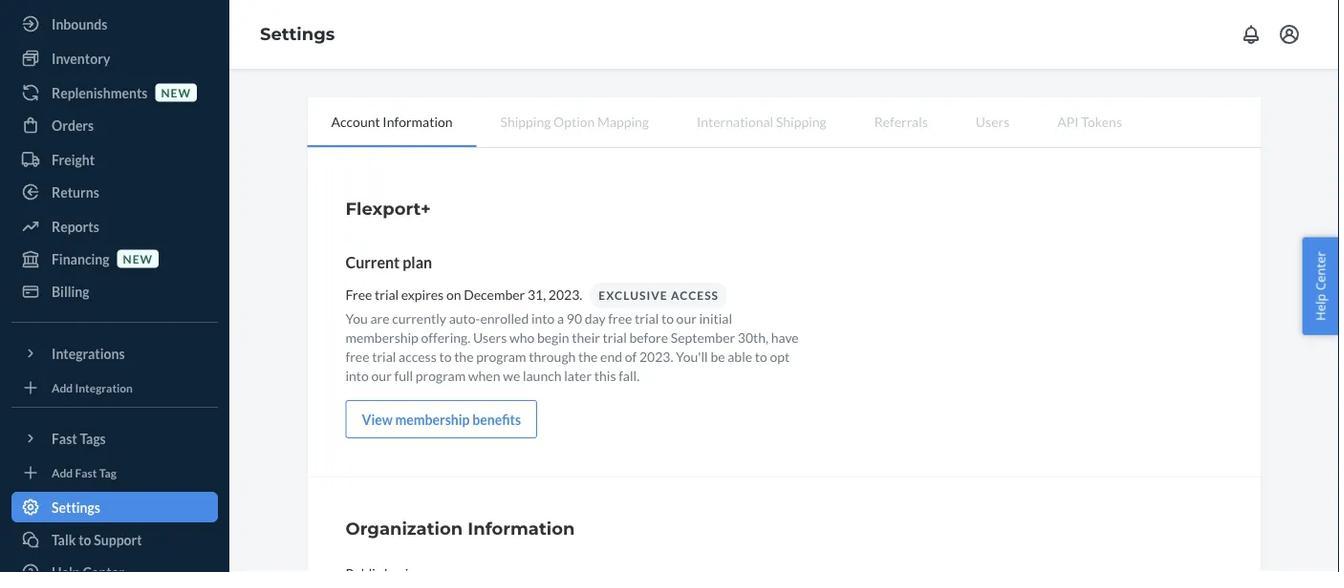 Task type: vqa. For each thing, say whether or not it's contained in the screenshot.
the bottom 'CENTER'
no



Task type: describe. For each thing, give the bounding box(es) containing it.
fast tags
[[52, 431, 106, 447]]

free
[[346, 286, 372, 303]]

support
[[94, 532, 142, 549]]

free trial expires on december 31, 2023.
[[346, 286, 583, 303]]

enrolled
[[480, 310, 529, 327]]

trial up 'end'
[[603, 329, 627, 346]]

financing
[[52, 251, 110, 267]]

information for organization information
[[468, 518, 575, 539]]

new for replenishments
[[161, 86, 191, 99]]

0 horizontal spatial 2023.
[[549, 286, 583, 303]]

organization
[[346, 518, 463, 539]]

international shipping tab
[[673, 98, 851, 145]]

fall.
[[619, 368, 640, 384]]

account information
[[331, 113, 453, 130]]

able
[[728, 349, 753, 365]]

talk
[[52, 532, 76, 549]]

before
[[630, 329, 669, 346]]

this
[[595, 368, 616, 384]]

integration
[[75, 381, 133, 395]]

currently
[[392, 310, 447, 327]]

add integration link
[[11, 377, 218, 400]]

help
[[1313, 294, 1330, 321]]

expires
[[402, 286, 444, 303]]

90
[[567, 310, 583, 327]]

full
[[395, 368, 413, 384]]

tag
[[99, 466, 117, 480]]

tokens
[[1082, 113, 1123, 130]]

talk to support
[[52, 532, 142, 549]]

access
[[399, 349, 437, 365]]

when
[[468, 368, 501, 384]]

begin
[[537, 329, 570, 346]]

1 horizontal spatial our
[[677, 310, 697, 327]]

center
[[1313, 252, 1330, 291]]

billing link
[[11, 276, 218, 307]]

1 vertical spatial our
[[372, 368, 392, 384]]

view
[[362, 412, 393, 428]]

of
[[625, 349, 637, 365]]

shipping option mapping
[[501, 113, 649, 130]]

tags
[[80, 431, 106, 447]]

0 horizontal spatial settings link
[[11, 493, 218, 523]]

view membership benefits link
[[346, 401, 538, 439]]

opt
[[770, 349, 790, 365]]

api tokens tab
[[1034, 98, 1147, 145]]

day
[[585, 310, 606, 327]]

current
[[346, 253, 400, 272]]

integrations
[[52, 346, 125, 362]]

you
[[346, 310, 368, 327]]

who
[[510, 329, 535, 346]]

membership inside button
[[395, 412, 470, 428]]

end
[[601, 349, 623, 365]]

december
[[464, 286, 525, 303]]

1 horizontal spatial free
[[609, 310, 633, 327]]

a
[[558, 310, 564, 327]]

shipping option mapping tab
[[477, 98, 673, 145]]

orders link
[[11, 110, 218, 141]]

add for add integration
[[52, 381, 73, 395]]

api tokens
[[1058, 113, 1123, 130]]

2 the from the left
[[579, 349, 598, 365]]

initial
[[700, 310, 733, 327]]

membership inside you are currently auto-enrolled into a 90 day free trial to our initial membership offering. users who begin their trial before september 30th, have free trial access to the program through the end of 2023. you'll be able to opt into our full program when we launch later this fall.
[[346, 329, 419, 346]]

you'll
[[676, 349, 708, 365]]

api
[[1058, 113, 1079, 130]]

help center button
[[1303, 237, 1340, 336]]

referrals
[[875, 113, 929, 130]]

access
[[671, 289, 719, 303]]

fast tags button
[[11, 424, 218, 454]]

returns link
[[11, 177, 218, 208]]

1 vertical spatial free
[[346, 349, 370, 365]]

organization information
[[346, 518, 575, 539]]

launch
[[523, 368, 562, 384]]

option
[[554, 113, 595, 130]]

reports
[[52, 219, 99, 235]]

account
[[331, 113, 380, 130]]

1 horizontal spatial settings link
[[260, 24, 335, 45]]

returns
[[52, 184, 99, 200]]

fast inside dropdown button
[[52, 431, 77, 447]]

add fast tag
[[52, 466, 117, 480]]

reports link
[[11, 211, 218, 242]]

users tab
[[952, 98, 1034, 145]]

settings inside settings link
[[52, 500, 100, 516]]

0 vertical spatial program
[[476, 349, 526, 365]]



Task type: locate. For each thing, give the bounding box(es) containing it.
information inside tab
[[383, 113, 453, 130]]

plan
[[403, 253, 432, 272]]

membership down are
[[346, 329, 419, 346]]

program
[[476, 349, 526, 365], [416, 368, 466, 384]]

0 horizontal spatial our
[[372, 368, 392, 384]]

users down enrolled
[[473, 329, 507, 346]]

1 vertical spatial membership
[[395, 412, 470, 428]]

0 horizontal spatial information
[[383, 113, 453, 130]]

0 vertical spatial membership
[[346, 329, 419, 346]]

trial up the full
[[372, 349, 396, 365]]

inventory
[[52, 50, 110, 66]]

1 vertical spatial fast
[[75, 466, 97, 480]]

september
[[671, 329, 736, 346]]

flexport+
[[346, 198, 431, 219]]

0 vertical spatial into
[[532, 310, 555, 327]]

account information tab
[[307, 98, 477, 147]]

mapping
[[598, 113, 649, 130]]

current plan
[[346, 253, 432, 272]]

0 horizontal spatial settings
[[52, 500, 100, 516]]

billing
[[52, 284, 89, 300]]

0 vertical spatial users
[[976, 113, 1010, 130]]

benefits
[[473, 412, 521, 428]]

settings
[[260, 24, 335, 45], [52, 500, 100, 516]]

2023. up a
[[549, 286, 583, 303]]

shipping left the option
[[501, 113, 551, 130]]

0 horizontal spatial program
[[416, 368, 466, 384]]

0 vertical spatial 2023.
[[549, 286, 583, 303]]

settings link
[[260, 24, 335, 45], [11, 493, 218, 523]]

to right talk
[[79, 532, 91, 549]]

30th,
[[738, 329, 769, 346]]

2 add from the top
[[52, 466, 73, 480]]

2023. inside you are currently auto-enrolled into a 90 day free trial to our initial membership offering. users who begin their trial before september 30th, have free trial access to the program through the end of 2023. you'll be able to opt into our full program when we launch later this fall.
[[640, 349, 674, 365]]

inventory link
[[11, 43, 218, 74]]

trial
[[375, 286, 399, 303], [635, 310, 659, 327], [603, 329, 627, 346], [372, 349, 396, 365]]

integrations button
[[11, 339, 218, 369]]

0 horizontal spatial new
[[123, 252, 153, 266]]

31,
[[528, 286, 546, 303]]

0 vertical spatial settings link
[[260, 24, 335, 45]]

to
[[662, 310, 674, 327], [439, 349, 452, 365], [755, 349, 768, 365], [79, 532, 91, 549]]

tab list
[[307, 98, 1262, 148]]

1 horizontal spatial information
[[468, 518, 575, 539]]

1 vertical spatial settings link
[[11, 493, 218, 523]]

to inside button
[[79, 532, 91, 549]]

exclusive access
[[599, 289, 719, 303]]

1 vertical spatial users
[[473, 329, 507, 346]]

2 shipping from the left
[[777, 113, 827, 130]]

information
[[383, 113, 453, 130], [468, 518, 575, 539]]

1 vertical spatial into
[[346, 368, 369, 384]]

to left opt
[[755, 349, 768, 365]]

shipping
[[501, 113, 551, 130], [777, 113, 827, 130]]

our down access
[[677, 310, 697, 327]]

fast left tag
[[75, 466, 97, 480]]

to down the offering.
[[439, 349, 452, 365]]

you are currently auto-enrolled into a 90 day free trial to our initial membership offering. users who begin their trial before september 30th, have free trial access to the program through the end of 2023. you'll be able to opt into our full program when we launch later this fall.
[[346, 310, 799, 384]]

trial up before
[[635, 310, 659, 327]]

into
[[532, 310, 555, 327], [346, 368, 369, 384]]

0 vertical spatial new
[[161, 86, 191, 99]]

freight
[[52, 152, 95, 168]]

users left api
[[976, 113, 1010, 130]]

international shipping
[[697, 113, 827, 130]]

our left the full
[[372, 368, 392, 384]]

users inside you are currently auto-enrolled into a 90 day free trial to our initial membership offering. users who begin their trial before september 30th, have free trial access to the program through the end of 2023. you'll be able to opt into our full program when we launch later this fall.
[[473, 329, 507, 346]]

2023. down before
[[640, 349, 674, 365]]

fast
[[52, 431, 77, 447], [75, 466, 97, 480]]

0 vertical spatial fast
[[52, 431, 77, 447]]

0 horizontal spatial the
[[454, 349, 474, 365]]

later
[[564, 368, 592, 384]]

0 vertical spatial our
[[677, 310, 697, 327]]

add integration
[[52, 381, 133, 395]]

add
[[52, 381, 73, 395], [52, 466, 73, 480]]

new up orders link at the top left of page
[[161, 86, 191, 99]]

the down their
[[579, 349, 598, 365]]

the
[[454, 349, 474, 365], [579, 349, 598, 365]]

1 shipping from the left
[[501, 113, 551, 130]]

to down 'exclusive access'
[[662, 310, 674, 327]]

freight link
[[11, 144, 218, 175]]

trial up are
[[375, 286, 399, 303]]

orders
[[52, 117, 94, 133]]

free right day
[[609, 310, 633, 327]]

1 horizontal spatial users
[[976, 113, 1010, 130]]

be
[[711, 349, 726, 365]]

open notifications image
[[1240, 23, 1263, 46]]

into left the full
[[346, 368, 369, 384]]

users inside tab
[[976, 113, 1010, 130]]

add for add fast tag
[[52, 466, 73, 480]]

inbounds
[[52, 16, 107, 32]]

0 horizontal spatial users
[[473, 329, 507, 346]]

add down fast tags
[[52, 466, 73, 480]]

1 horizontal spatial 2023.
[[640, 349, 674, 365]]

1 vertical spatial settings
[[52, 500, 100, 516]]

0 vertical spatial settings
[[260, 24, 335, 45]]

view membership benefits button
[[346, 401, 538, 439]]

through
[[529, 349, 576, 365]]

1 vertical spatial add
[[52, 466, 73, 480]]

auto-
[[449, 310, 480, 327]]

open account menu image
[[1279, 23, 1302, 46]]

1 add from the top
[[52, 381, 73, 395]]

users
[[976, 113, 1010, 130], [473, 329, 507, 346]]

shipping right international
[[777, 113, 827, 130]]

inbounds link
[[11, 9, 218, 39]]

1 the from the left
[[454, 349, 474, 365]]

program down access
[[416, 368, 466, 384]]

add left integration
[[52, 381, 73, 395]]

international
[[697, 113, 774, 130]]

1 horizontal spatial settings
[[260, 24, 335, 45]]

offering.
[[421, 329, 471, 346]]

1 vertical spatial 2023.
[[640, 349, 674, 365]]

new for financing
[[123, 252, 153, 266]]

0 horizontal spatial shipping
[[501, 113, 551, 130]]

new down reports link
[[123, 252, 153, 266]]

1 horizontal spatial program
[[476, 349, 526, 365]]

are
[[371, 310, 390, 327]]

1 horizontal spatial shipping
[[777, 113, 827, 130]]

view membership benefits
[[362, 412, 521, 428]]

free down you
[[346, 349, 370, 365]]

into left a
[[532, 310, 555, 327]]

new
[[161, 86, 191, 99], [123, 252, 153, 266]]

1 vertical spatial new
[[123, 252, 153, 266]]

1 horizontal spatial into
[[532, 310, 555, 327]]

1 vertical spatial information
[[468, 518, 575, 539]]

0 horizontal spatial into
[[346, 368, 369, 384]]

tab list containing account information
[[307, 98, 1262, 148]]

on
[[447, 286, 461, 303]]

1 horizontal spatial the
[[579, 349, 598, 365]]

the down the offering.
[[454, 349, 474, 365]]

exclusive
[[599, 289, 668, 303]]

talk to support button
[[11, 525, 218, 556]]

have
[[772, 329, 799, 346]]

add fast tag link
[[11, 462, 218, 485]]

0 vertical spatial information
[[383, 113, 453, 130]]

0 vertical spatial free
[[609, 310, 633, 327]]

membership
[[346, 329, 419, 346], [395, 412, 470, 428]]

referrals tab
[[851, 98, 952, 145]]

information for account information
[[383, 113, 453, 130]]

free
[[609, 310, 633, 327], [346, 349, 370, 365]]

membership down the full
[[395, 412, 470, 428]]

their
[[572, 329, 601, 346]]

replenishments
[[52, 85, 148, 101]]

help center
[[1313, 252, 1330, 321]]

we
[[503, 368, 521, 384]]

program up we
[[476, 349, 526, 365]]

0 vertical spatial add
[[52, 381, 73, 395]]

fast left tags
[[52, 431, 77, 447]]

0 horizontal spatial free
[[346, 349, 370, 365]]

our
[[677, 310, 697, 327], [372, 368, 392, 384]]

1 horizontal spatial new
[[161, 86, 191, 99]]

1 vertical spatial program
[[416, 368, 466, 384]]



